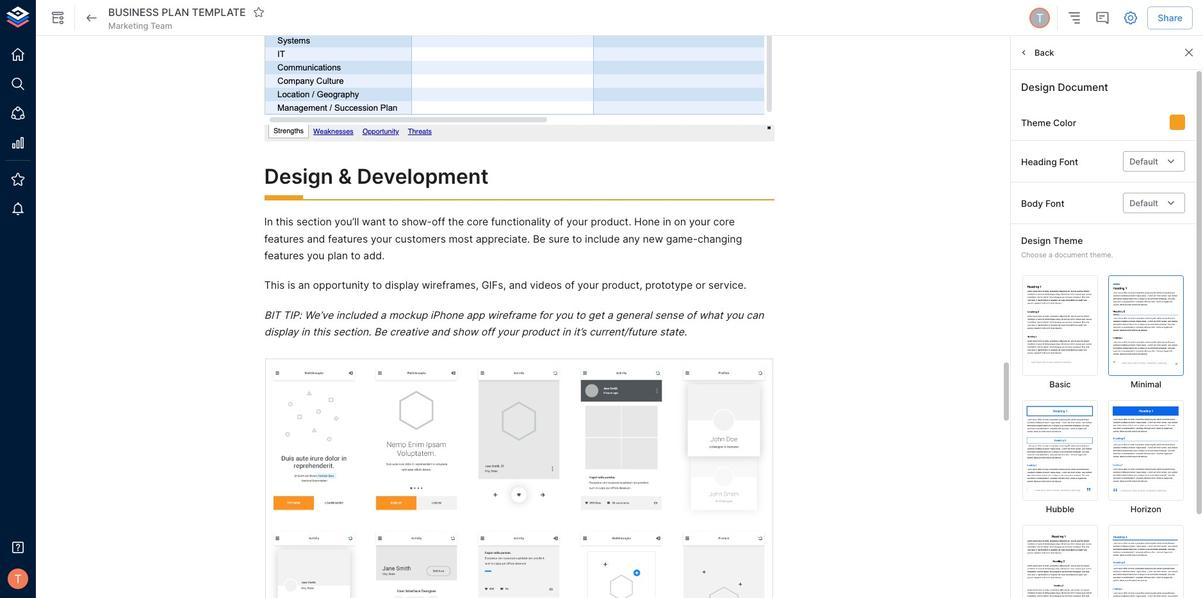 Task type: describe. For each thing, give the bounding box(es) containing it.
appreciate.
[[476, 232, 530, 245]]

1 horizontal spatial you
[[555, 309, 573, 322]]

game-
[[666, 232, 698, 245]]

it's
[[574, 326, 587, 338]]

your up the get
[[578, 279, 599, 292]]

business plan template
[[108, 6, 246, 18]]

features up is at top
[[264, 249, 304, 262]]

state.
[[660, 326, 687, 338]]

document
[[1058, 81, 1108, 94]]

heading
[[1021, 156, 1057, 167]]

included
[[336, 309, 377, 322]]

be inside the bit tip: we've included a mockup iphone app wireframe for you to get a general sense of what you can display in this section. be creative and show off your product in it's current/future state.
[[374, 326, 387, 338]]

1 horizontal spatial of
[[565, 279, 575, 292]]

current/future
[[589, 326, 657, 338]]

product.
[[591, 215, 631, 228]]

include
[[585, 232, 620, 245]]

share
[[1158, 12, 1183, 23]]

color
[[1053, 117, 1076, 128]]

or
[[696, 279, 706, 292]]

sense
[[655, 309, 684, 322]]

default for heading font
[[1130, 156, 1158, 167]]

hone
[[634, 215, 660, 228]]

plan
[[162, 6, 189, 18]]

0 vertical spatial theme
[[1021, 117, 1051, 128]]

you'll
[[335, 215, 359, 228]]

to inside the bit tip: we've included a mockup iphone app wireframe for you to get a general sense of what you can display in this section. be creative and show off your product in it's current/future state.
[[576, 309, 585, 322]]

features down the you'll
[[328, 232, 368, 245]]

prototype
[[645, 279, 693, 292]]

design theme choose a document theme.
[[1021, 235, 1113, 259]]

what
[[699, 309, 723, 322]]

on
[[674, 215, 686, 228]]

in inside 'in this section you'll want to show-off the core functionality of your product. hone in on your core features and features your customers most appreciate. be sure to include any new game-changing features you plan to add.'
[[663, 215, 671, 228]]

you inside 'in this section you'll want to show-off the core functionality of your product. hone in on your core features and features your customers most appreciate. be sure to include any new game-changing features you plan to add.'
[[307, 249, 325, 262]]

design document
[[1021, 81, 1108, 94]]

get
[[588, 309, 604, 322]]

your right "on" at top right
[[689, 215, 711, 228]]

your up 'sure'
[[567, 215, 588, 228]]

table of contents image
[[1067, 10, 1082, 26]]

display inside the bit tip: we've included a mockup iphone app wireframe for you to get a general sense of what you can display in this section. be creative and show off your product in it's current/future state.
[[264, 326, 298, 338]]

marketing team link
[[108, 20, 172, 31]]

most
[[449, 232, 473, 245]]

settings image
[[1123, 10, 1139, 26]]

heading font
[[1021, 156, 1078, 167]]

t for top t 'button'
[[1036, 11, 1044, 25]]

the
[[448, 215, 464, 228]]

back
[[1035, 47, 1054, 57]]

team
[[151, 20, 172, 31]]

videos
[[530, 279, 562, 292]]

marketing
[[108, 20, 148, 31]]

design inside design theme choose a document theme.
[[1021, 235, 1051, 246]]

2 core from the left
[[713, 215, 735, 228]]

mockup
[[389, 309, 428, 322]]

development
[[357, 164, 489, 189]]

marketing team
[[108, 20, 172, 31]]

a inside design theme choose a document theme.
[[1049, 250, 1053, 259]]

off inside 'in this section you'll want to show-off the core functionality of your product. hone in on your core features and features your customers most appreciate. be sure to include any new game-changing features you plan to add.'
[[432, 215, 445, 228]]

any
[[623, 232, 640, 245]]

2 horizontal spatial you
[[726, 309, 744, 322]]

0 horizontal spatial a
[[380, 309, 386, 322]]

app
[[466, 309, 485, 322]]

show
[[452, 326, 478, 338]]

document
[[1055, 250, 1088, 259]]

can
[[746, 309, 764, 322]]

0 horizontal spatial in
[[301, 326, 310, 338]]

of inside 'in this section you'll want to show-off the core functionality of your product. hone in on your core features and features your customers most appreciate. be sure to include any new game-changing features you plan to add.'
[[554, 215, 564, 228]]

default for body font
[[1130, 198, 1158, 208]]

for
[[539, 309, 552, 322]]

comments image
[[1095, 10, 1111, 26]]

body
[[1021, 198, 1043, 209]]

t for bottom t 'button'
[[14, 572, 22, 586]]

tip:
[[283, 309, 302, 322]]

template
[[192, 6, 246, 18]]

font for heading font
[[1059, 156, 1078, 167]]

functionality
[[491, 215, 551, 228]]

font for body font
[[1046, 198, 1065, 209]]

product,
[[602, 279, 643, 292]]

choose
[[1021, 250, 1047, 259]]

wireframes,
[[422, 279, 479, 292]]

sure
[[549, 232, 569, 245]]



Task type: vqa. For each thing, say whether or not it's contained in the screenshot.
text box
no



Task type: locate. For each thing, give the bounding box(es) containing it.
and down iphone
[[431, 326, 450, 338]]

off
[[432, 215, 445, 228], [481, 326, 494, 338]]

font right body
[[1046, 198, 1065, 209]]

want
[[362, 215, 386, 228]]

font right heading
[[1059, 156, 1078, 167]]

2 horizontal spatial and
[[509, 279, 527, 292]]

of
[[554, 215, 564, 228], [565, 279, 575, 292], [686, 309, 696, 322]]

0 vertical spatial t button
[[1028, 6, 1052, 30]]

go back image
[[84, 10, 99, 26]]

hubble
[[1046, 504, 1075, 514]]

t
[[1036, 11, 1044, 25], [14, 572, 22, 586]]

add.
[[364, 249, 385, 262]]

theme up the document
[[1053, 235, 1083, 246]]

this down we've
[[313, 326, 330, 338]]

your
[[567, 215, 588, 228], [689, 215, 711, 228], [371, 232, 392, 245], [578, 279, 599, 292], [497, 326, 519, 338]]

to right want
[[389, 215, 399, 228]]

core right the
[[467, 215, 488, 228]]

to left the get
[[576, 309, 585, 322]]

body font
[[1021, 198, 1065, 209]]

creative
[[390, 326, 428, 338]]

theme.
[[1090, 250, 1113, 259]]

in this section you'll want to show-off the core functionality of your product. hone in on your core features and features your customers most appreciate. be sure to include any new game-changing features you plan to add.
[[264, 215, 745, 262]]

theme left color
[[1021, 117, 1051, 128]]

service.
[[709, 279, 747, 292]]

0 vertical spatial be
[[533, 232, 546, 245]]

display up mockup at the left bottom
[[385, 279, 419, 292]]

1 vertical spatial default
[[1130, 198, 1158, 208]]

design left &
[[264, 164, 333, 189]]

is
[[288, 279, 295, 292]]

be
[[533, 232, 546, 245], [374, 326, 387, 338]]

0 horizontal spatial theme
[[1021, 117, 1051, 128]]

1 horizontal spatial off
[[481, 326, 494, 338]]

your up add.
[[371, 232, 392, 245]]

this
[[264, 279, 285, 292]]

1 horizontal spatial in
[[562, 326, 571, 338]]

off down app
[[481, 326, 494, 338]]

a
[[1049, 250, 1053, 259], [380, 309, 386, 322], [607, 309, 613, 322]]

show wiki image
[[50, 10, 65, 26]]

0 vertical spatial t
[[1036, 11, 1044, 25]]

off left the
[[432, 215, 445, 228]]

horizon
[[1131, 504, 1162, 514]]

0 horizontal spatial be
[[374, 326, 387, 338]]

0 horizontal spatial and
[[307, 232, 325, 245]]

be left 'sure'
[[533, 232, 546, 245]]

favorite image
[[253, 6, 264, 18]]

be inside 'in this section you'll want to show-off the core functionality of your product. hone in on your core features and features your customers most appreciate. be sure to include any new game-changing features you plan to add.'
[[533, 232, 546, 245]]

0 horizontal spatial t button
[[4, 565, 32, 593]]

0 horizontal spatial t
[[14, 572, 22, 586]]

2 default from the top
[[1130, 198, 1158, 208]]

gifs,
[[482, 279, 506, 292]]

you left can
[[726, 309, 744, 322]]

you
[[307, 249, 325, 262], [555, 309, 573, 322], [726, 309, 744, 322]]

0 vertical spatial design
[[1021, 81, 1055, 94]]

2 horizontal spatial a
[[1049, 250, 1053, 259]]

theme color
[[1021, 117, 1076, 128]]

share button
[[1148, 6, 1193, 30]]

0 vertical spatial and
[[307, 232, 325, 245]]

default
[[1130, 156, 1158, 167], [1130, 198, 1158, 208]]

changing
[[698, 232, 742, 245]]

general
[[616, 309, 652, 322]]

iphone
[[430, 309, 464, 322]]

1 default button from the top
[[1123, 151, 1185, 172]]

in left "on" at top right
[[663, 215, 671, 228]]

design for design document
[[1021, 81, 1055, 94]]

1 vertical spatial off
[[481, 326, 494, 338]]

you left plan
[[307, 249, 325, 262]]

1 horizontal spatial theme
[[1053, 235, 1083, 246]]

wireframe
[[488, 309, 536, 322]]

features down in
[[264, 232, 304, 245]]

of left what
[[686, 309, 696, 322]]

off inside the bit tip: we've included a mockup iphone app wireframe for you to get a general sense of what you can display in this section. be creative and show off your product in it's current/future state.
[[481, 326, 494, 338]]

0 vertical spatial display
[[385, 279, 419, 292]]

font
[[1059, 156, 1078, 167], [1046, 198, 1065, 209]]

1 vertical spatial design
[[264, 164, 333, 189]]

1 horizontal spatial a
[[607, 309, 613, 322]]

default button for body font
[[1123, 193, 1185, 214]]

section
[[296, 215, 332, 228]]

1 vertical spatial be
[[374, 326, 387, 338]]

1 horizontal spatial and
[[431, 326, 450, 338]]

your down wireframe
[[497, 326, 519, 338]]

0 horizontal spatial you
[[307, 249, 325, 262]]

1 vertical spatial display
[[264, 326, 298, 338]]

1 horizontal spatial be
[[533, 232, 546, 245]]

1 horizontal spatial display
[[385, 279, 419, 292]]

to right 'sure'
[[572, 232, 582, 245]]

and inside 'in this section you'll want to show-off the core functionality of your product. hone in on your core features and features your customers most appreciate. be sure to include any new game-changing features you plan to add.'
[[307, 232, 325, 245]]

default button for heading font
[[1123, 151, 1185, 172]]

1 default from the top
[[1130, 156, 1158, 167]]

1 vertical spatial font
[[1046, 198, 1065, 209]]

new
[[643, 232, 663, 245]]

be right section.
[[374, 326, 387, 338]]

and
[[307, 232, 325, 245], [509, 279, 527, 292], [431, 326, 450, 338]]

this inside 'in this section you'll want to show-off the core functionality of your product. hone in on your core features and features your customers most appreciate. be sure to include any new game-changing features you plan to add.'
[[276, 215, 294, 228]]

1 vertical spatial t
[[14, 572, 22, 586]]

business
[[108, 6, 159, 18]]

theme
[[1021, 117, 1051, 128], [1053, 235, 1083, 246]]

design & development
[[264, 164, 489, 189]]

1 core from the left
[[467, 215, 488, 228]]

a right "choose"
[[1049, 250, 1053, 259]]

design up "choose"
[[1021, 235, 1051, 246]]

core up changing
[[713, 215, 735, 228]]

core
[[467, 215, 488, 228], [713, 215, 735, 228]]

0 vertical spatial default
[[1130, 156, 1158, 167]]

1 vertical spatial default button
[[1123, 193, 1185, 214]]

show-
[[401, 215, 432, 228]]

1 horizontal spatial this
[[313, 326, 330, 338]]

minimal
[[1131, 379, 1162, 389]]

0 vertical spatial off
[[432, 215, 445, 228]]

bit
[[264, 309, 280, 322]]

this right in
[[276, 215, 294, 228]]

2 vertical spatial of
[[686, 309, 696, 322]]

product
[[522, 326, 559, 338]]

your inside the bit tip: we've included a mockup iphone app wireframe for you to get a general sense of what you can display in this section. be creative and show off your product in it's current/future state.
[[497, 326, 519, 338]]

we've
[[305, 309, 333, 322]]

in down 'tip:'
[[301, 326, 310, 338]]

an
[[298, 279, 310, 292]]

in
[[663, 215, 671, 228], [301, 326, 310, 338], [562, 326, 571, 338]]

0 horizontal spatial off
[[432, 215, 445, 228]]

0 vertical spatial of
[[554, 215, 564, 228]]

in left the it's
[[562, 326, 571, 338]]

a left mockup at the left bottom
[[380, 309, 386, 322]]

2 vertical spatial and
[[431, 326, 450, 338]]

0 horizontal spatial this
[[276, 215, 294, 228]]

of right videos
[[565, 279, 575, 292]]

2 vertical spatial design
[[1021, 235, 1051, 246]]

design
[[1021, 81, 1055, 94], [264, 164, 333, 189], [1021, 235, 1051, 246]]

0 vertical spatial font
[[1059, 156, 1078, 167]]

2 horizontal spatial of
[[686, 309, 696, 322]]

2 default button from the top
[[1123, 193, 1185, 214]]

&
[[338, 164, 352, 189]]

basic
[[1050, 379, 1071, 389]]

to
[[389, 215, 399, 228], [572, 232, 582, 245], [351, 249, 361, 262], [372, 279, 382, 292], [576, 309, 585, 322]]

0 vertical spatial default button
[[1123, 151, 1185, 172]]

to right plan
[[351, 249, 361, 262]]

display
[[385, 279, 419, 292], [264, 326, 298, 338]]

1 vertical spatial this
[[313, 326, 330, 338]]

and down section
[[307, 232, 325, 245]]

plan
[[328, 249, 348, 262]]

back button
[[1016, 43, 1058, 62]]

1 horizontal spatial t button
[[1028, 6, 1052, 30]]

and right gifs,
[[509, 279, 527, 292]]

0 horizontal spatial of
[[554, 215, 564, 228]]

in
[[264, 215, 273, 228]]

design down back button at the top
[[1021, 81, 1055, 94]]

section.
[[333, 326, 371, 338]]

of up 'sure'
[[554, 215, 564, 228]]

bit tip: we've included a mockup iphone app wireframe for you to get a general sense of what you can display in this section. be creative and show off your product in it's current/future state.
[[264, 309, 767, 338]]

2 horizontal spatial in
[[663, 215, 671, 228]]

a right the get
[[607, 309, 613, 322]]

and inside the bit tip: we've included a mockup iphone app wireframe for you to get a general sense of what you can display in this section. be creative and show off your product in it's current/future state.
[[431, 326, 450, 338]]

of inside the bit tip: we've included a mockup iphone app wireframe for you to get a general sense of what you can display in this section. be creative and show off your product in it's current/future state.
[[686, 309, 696, 322]]

0 horizontal spatial display
[[264, 326, 298, 338]]

1 horizontal spatial t
[[1036, 11, 1044, 25]]

customers
[[395, 232, 446, 245]]

features
[[264, 232, 304, 245], [328, 232, 368, 245], [264, 249, 304, 262]]

1 horizontal spatial core
[[713, 215, 735, 228]]

display down bit at the bottom of page
[[264, 326, 298, 338]]

this inside the bit tip: we've included a mockup iphone app wireframe for you to get a general sense of what you can display in this section. be creative and show off your product in it's current/future state.
[[313, 326, 330, 338]]

this is an opportunity to display wireframes, gifs, and videos of your product, prototype or service.
[[264, 279, 747, 292]]

0 vertical spatial this
[[276, 215, 294, 228]]

1 vertical spatial of
[[565, 279, 575, 292]]

1 vertical spatial and
[[509, 279, 527, 292]]

0 horizontal spatial core
[[467, 215, 488, 228]]

1 vertical spatial theme
[[1053, 235, 1083, 246]]

to down add.
[[372, 279, 382, 292]]

1 vertical spatial t button
[[4, 565, 32, 593]]

opportunity
[[313, 279, 369, 292]]

theme inside design theme choose a document theme.
[[1053, 235, 1083, 246]]

design for design & development
[[264, 164, 333, 189]]

this
[[276, 215, 294, 228], [313, 326, 330, 338]]

you right the for
[[555, 309, 573, 322]]



